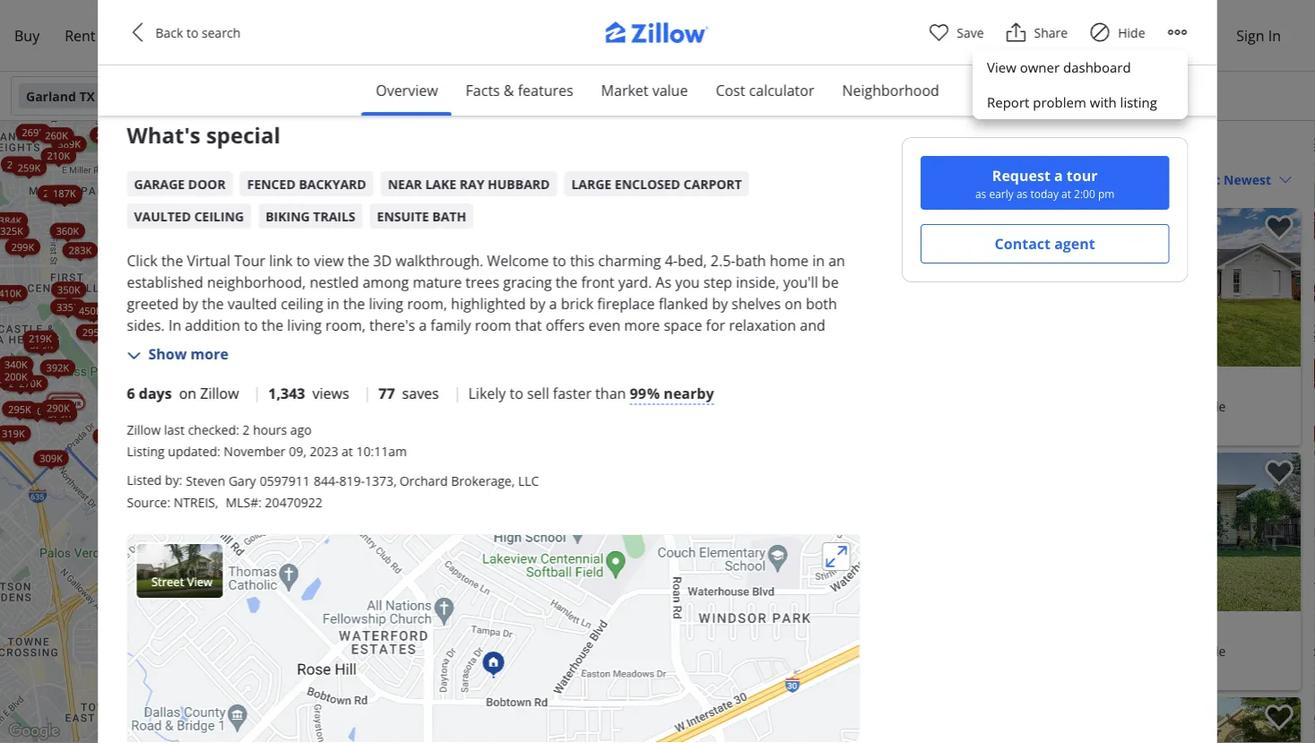Task type: vqa. For each thing, say whether or not it's contained in the screenshot.


Task type: describe. For each thing, give the bounding box(es) containing it.
296k for the leftmost 296k link
[[161, 286, 184, 300]]

dashboard
[[1064, 58, 1132, 77]]

2.20m link
[[106, 250, 147, 266]]

0 vertical spatial 300k link
[[121, 354, 157, 370]]

facts & features
[[466, 81, 574, 100]]

report for report problem with listing
[[988, 93, 1030, 111]]

nearby
[[664, 383, 714, 403]]

1 vertical spatial 550k link
[[238, 272, 273, 288]]

to inside listed status list
[[510, 383, 524, 403]]

ba for 4 bds
[[720, 643, 735, 660]]

view inside button
[[187, 574, 213, 590]]

299k for the top '299k' link
[[11, 240, 34, 254]]

174
[[661, 170, 683, 187]]

| for | 1,343 views
[[253, 383, 261, 403]]

rent link
[[52, 15, 108, 57]]

contact
[[995, 234, 1051, 253]]

garland tx
[[26, 87, 95, 104]]

290k
[[47, 401, 70, 415]]

0 vertical spatial 380k link
[[105, 418, 140, 434]]

0 vertical spatial 285k
[[96, 128, 119, 142]]

460k for the bottom 460k link
[[176, 289, 199, 302]]

5306 pensacola dr image
[[128, 535, 860, 744]]

260k link
[[39, 127, 74, 144]]

orchard
[[400, 472, 448, 489]]

305k for 305k link to the bottom
[[140, 357, 163, 370]]

insights tags list
[[127, 164, 861, 229]]

3d for 325k
[[51, 396, 59, 404]]

new 275k
[[155, 491, 188, 512]]

3d tour link
[[183, 147, 226, 171]]

tour
[[1067, 166, 1098, 185]]

0 horizontal spatial 520k link
[[149, 241, 185, 257]]

chevron right image inside property images, use arrow keys to navigate, image 1 of 32 group
[[1271, 522, 1292, 543]]

1 horizontal spatial 389k
[[397, 388, 420, 401]]

new for 436k
[[170, 265, 184, 274]]

1 vertical spatial 460k link
[[169, 288, 205, 304]]

520k for the leftmost 520k link
[[156, 242, 178, 256]]

chevron left image for property images, use arrow keys to navigate, image 1 of 33 "group"
[[666, 522, 688, 543]]

1 vertical spatial 275k link
[[124, 494, 160, 510]]

cut:
[[1027, 217, 1047, 231]]

search
[[202, 24, 241, 41]]

a for request
[[1055, 166, 1063, 185]]

325k for '325k' link over 360k link
[[53, 189, 76, 202]]

295k inside 625k 295k
[[82, 326, 105, 339]]

2 horizontal spatial 285k link
[[278, 383, 314, 399]]

rent
[[65, 26, 96, 45]]

filters element
[[0, 72, 1316, 121]]

chevron right image inside 'main' navigation
[[243, 180, 264, 201]]

0 vertical spatial 499k
[[167, 255, 190, 268]]

0 vertical spatial 360k
[[56, 224, 79, 238]]

365k link
[[144, 264, 179, 280]]

489k link
[[392, 396, 442, 412]]

315k link
[[288, 391, 323, 407]]

273k link
[[37, 185, 73, 201]]

1 horizontal spatial 235k
[[299, 392, 322, 405]]

1 vertical spatial 415k
[[422, 476, 445, 490]]

465k
[[154, 321, 176, 334]]

share image
[[1006, 22, 1028, 43]]

value
[[653, 81, 688, 100]]

3 for bds
[[665, 398, 672, 415]]

0 horizontal spatial 235k link
[[3, 376, 38, 392]]

oak
[[697, 664, 720, 681]]

0 vertical spatial 389k
[[58, 137, 81, 151]]

2 as from the left
[[1017, 186, 1028, 201]]

325k for '325k' link to the left of 360k link
[[0, 224, 23, 238]]

295k link down 6 days on zillow
[[155, 416, 191, 432]]

0 horizontal spatial 335k
[[57, 300, 80, 314]]

main navigation
[[0, 0, 1316, 296]]

2 vertical spatial tx
[[819, 664, 833, 681]]

269k
[[22, 125, 45, 139]]

220k
[[3, 366, 26, 379]]

0 horizontal spatial 296k link
[[155, 285, 191, 301]]

1 chevron down image from the left
[[474, 89, 488, 103]]

410k 13 new homes
[[365, 387, 451, 415]]

| for | likely to sell faster than 99 % nearby
[[454, 383, 461, 403]]

what's special
[[127, 120, 280, 150]]

219k link
[[22, 331, 58, 347]]

bds for 3 bds
[[675, 398, 696, 415]]

259k link
[[11, 160, 47, 176]]

339k
[[192, 139, 215, 153]]

4 for 4 bds
[[665, 643, 672, 660]]

13
[[382, 401, 393, 415]]

1 vertical spatial 520k link
[[223, 261, 258, 277]]

1 vertical spatial 580k link
[[419, 476, 455, 492]]

210k link
[[41, 148, 76, 164]]

a for report
[[592, 732, 597, 743]]

garland,
[[766, 664, 816, 681]]

features
[[518, 81, 574, 100]]

listed status list
[[127, 382, 861, 405]]

350k down 519k
[[233, 374, 256, 387]]

1 vertical spatial 620k link
[[334, 522, 384, 538]]

skip link list tab list
[[362, 65, 954, 117]]

25 new homes
[[392, 521, 462, 534]]

overview
[[376, 81, 438, 100]]

main content containing garland tx real estate & homes for sale
[[643, 121, 1316, 744]]

360k link
[[50, 223, 85, 239]]

0 horizontal spatial ,
[[215, 494, 219, 511]]

buy link
[[2, 15, 52, 57]]

garage door list item
[[127, 171, 233, 196]]

problem
[[1033, 93, 1087, 111]]

310k link
[[362, 475, 398, 491]]

382k link
[[247, 441, 297, 457]]

vaulted ceiling list item
[[127, 203, 251, 229]]

0 horizontal spatial 200k link
[[0, 368, 34, 385]]

259k
[[18, 161, 41, 175]]

expand image
[[822, 542, 851, 571]]

0 horizontal spatial to
[[187, 24, 199, 41]]

estate
[[803, 138, 856, 163]]

3310 oak hill dr, garland, tx 75043 image
[[657, 453, 976, 612]]

625k for 625k
[[306, 394, 329, 407]]

384k
[[0, 214, 22, 227]]

1 horizontal spatial 625k link
[[300, 392, 335, 409]]

295k down 6 days on zillow
[[161, 417, 184, 431]]

1 horizontal spatial 580k
[[426, 477, 449, 490]]

1 vertical spatial 389k link
[[391, 386, 426, 403]]

0 horizontal spatial 410k link
[[0, 285, 28, 301]]

0 horizontal spatial 335k link
[[50, 299, 86, 315]]

hoa image
[[632, 34, 652, 54]]

on for days
[[179, 383, 197, 403]]

13 new homes link
[[362, 400, 458, 416]]

in
[[1269, 26, 1282, 45]]

0 vertical spatial chevron left image
[[127, 22, 148, 43]]

2
[[243, 421, 250, 438]]

1
[[672, 706, 678, 721]]

save button
[[929, 22, 984, 43]]

on for day
[[703, 706, 717, 721]]

manage
[[958, 26, 1012, 45]]

1 horizontal spatial 335k link
[[149, 119, 184, 135]]

295k link down gary
[[243, 505, 279, 521]]

biking trails
[[266, 207, 356, 225]]

use
[[538, 732, 553, 743]]

1 vertical spatial new
[[406, 521, 426, 534]]

529k
[[369, 529, 392, 543]]

0 vertical spatial 335k
[[155, 120, 178, 134]]

with
[[1090, 93, 1117, 111]]

1 vertical spatial 499k link
[[341, 525, 391, 541]]

0 vertical spatial 305k link
[[114, 157, 150, 173]]

305k for the topmost 305k link
[[121, 158, 144, 172]]

325k link down 6 on the bottom
[[93, 428, 128, 445]]

1 horizontal spatial 410k link
[[112, 432, 147, 448]]

0 vertical spatial 299k link
[[5, 239, 41, 255]]

ntreis
[[174, 494, 215, 511]]

new for 360k
[[272, 386, 287, 394]]

new inside "410k 13 new homes"
[[395, 401, 416, 415]]

of
[[528, 732, 536, 743]]

1 horizontal spatial 200k
[[489, 383, 512, 396]]

350k down 450k "link"
[[106, 321, 129, 334]]

0 vertical spatial 500k
[[284, 439, 306, 452]]

2 horizontal spatial 285k
[[284, 384, 307, 398]]

map region
[[0, 31, 717, 744]]

chevron down image inside the filters element
[[642, 89, 656, 103]]

1 horizontal spatial 500k
[[369, 530, 392, 544]]

0 vertical spatial 550k link
[[201, 210, 236, 226]]

0 horizontal spatial 620k
[[235, 335, 258, 348]]

chevron right image inside property images, use arrow keys to navigate, image 1 of 27 group
[[1271, 277, 1292, 298]]

1 vertical spatial 499k
[[362, 526, 385, 540]]

3310
[[665, 664, 693, 681]]

tour for 320k
[[63, 400, 81, 408]]

3d for 320k
[[54, 400, 62, 408]]

garland tx real estate & homes for sale
[[661, 138, 1013, 163]]

report problem with listing
[[988, 93, 1158, 111]]

275k inside new 275k
[[155, 498, 178, 512]]

hubbard
[[488, 175, 550, 192]]

contact agent button
[[921, 224, 1170, 264]]

295k down gary
[[249, 506, 272, 520]]

1 horizontal spatial ,
[[394, 472, 397, 489]]

219k
[[29, 332, 52, 346]]

tx for garland tx real estate & homes for sale
[[735, 138, 756, 163]]

advertise link
[[1077, 15, 1165, 57]]

210k
[[47, 149, 70, 163]]

1 horizontal spatial 235k link
[[292, 390, 328, 406]]

0 vertical spatial 580k
[[247, 402, 270, 415]]

0 vertical spatial 285k link
[[90, 127, 125, 143]]

0 vertical spatial 380k
[[111, 420, 134, 433]]

392k link
[[40, 360, 75, 376]]

1 horizontal spatial view
[[988, 58, 1017, 77]]

1 vertical spatial 410k link
[[359, 386, 395, 402]]

0 horizontal spatial 625k link
[[229, 307, 265, 323]]

10:11am
[[357, 443, 407, 460]]

2 vertical spatial homes
[[429, 521, 462, 534]]

1 horizontal spatial 296k link
[[238, 424, 274, 440]]

350k link up 450k
[[51, 282, 87, 298]]

0 vertical spatial 460k link
[[135, 242, 171, 258]]

large
[[572, 175, 612, 192]]

hill
[[723, 664, 742, 681]]

520k for the bottommost 520k link
[[229, 262, 252, 275]]

430k
[[231, 264, 254, 277]]

source:
[[127, 494, 171, 511]]

295k link up 319k link
[[2, 401, 37, 417]]

273k
[[43, 187, 66, 200]]

350k link down 519k
[[227, 372, 262, 388]]

1 horizontal spatial 500k link
[[348, 529, 398, 545]]

244k link
[[1, 156, 36, 172]]

299k for bottom '299k' link
[[192, 434, 215, 448]]

384k link
[[0, 212, 28, 229]]

by:
[[165, 472, 182, 489]]

fenced backyard list item
[[240, 171, 374, 196]]

1 vertical spatial 380k
[[345, 473, 368, 486]]

2 vertical spatial 410k
[[118, 433, 141, 447]]

1 horizontal spatial 285k
[[155, 410, 178, 424]]

minus image
[[600, 700, 618, 719]]

hide image
[[1090, 22, 1111, 43]]

325k link up 420k
[[178, 174, 213, 190]]

529k link
[[349, 528, 399, 544]]

410k inside "410k 13 new homes"
[[365, 387, 388, 401]]

350k link down 450k "link"
[[100, 319, 135, 336]]

187k link
[[47, 185, 82, 201]]

0 horizontal spatial 415k link
[[76, 304, 111, 320]]

320k inside the '3d tour 320k'
[[48, 407, 71, 421]]

250k link
[[111, 149, 154, 173]]

436k
[[151, 273, 174, 286]]

1 horizontal spatial 300k link
[[195, 455, 230, 471]]

174 results
[[661, 170, 727, 187]]

chevron down image inside show more button
[[127, 349, 141, 363]]

325k for '325k' link underneath 6 on the bottom
[[99, 430, 122, 443]]

295k link down 450k "link"
[[76, 324, 112, 341]]

calculator
[[749, 81, 815, 100]]

510k link
[[347, 519, 396, 535]]

bds for 4 bds
[[675, 643, 696, 660]]

400k
[[136, 242, 159, 256]]

ensuite bath list item
[[370, 203, 474, 229]]

0 horizontal spatial 500k link
[[277, 438, 313, 454]]

399k link
[[140, 172, 176, 188]]

plus image
[[600, 653, 618, 672]]

market
[[601, 81, 649, 100]]

1 horizontal spatial 620k
[[355, 523, 378, 537]]

request a tour as early as today at 2:00 pm
[[976, 166, 1115, 201]]

this property on the map image
[[483, 652, 505, 679]]

0 horizontal spatial 235k
[[9, 377, 32, 390]]

3d tour 320k
[[48, 400, 81, 421]]

checked:
[[188, 421, 239, 438]]

zillow logo image
[[586, 22, 730, 53]]

zillow for 6 days on zillow
[[200, 383, 239, 403]]

1 horizontal spatial 415k link
[[416, 475, 451, 491]]

0 horizontal spatial 410k
[[0, 287, 22, 300]]

$349,800 zestimate
[[165, 37, 296, 56]]

0 horizontal spatial 580k link
[[241, 401, 276, 417]]

0 vertical spatial 275k link
[[142, 386, 178, 402]]

415k inside 490k 415k
[[82, 305, 105, 318]]



Task type: locate. For each thing, give the bounding box(es) containing it.
275k down 375k link
[[155, 498, 178, 512]]

295k up 319k link
[[8, 403, 31, 416]]

375k
[[152, 481, 175, 495]]

zillow last checked:  2 hours ago listing updated: november 09, 2023 at 10:11am
[[127, 421, 407, 460]]

3 ba for 4 bds
[[710, 643, 735, 660]]

at right 2023
[[342, 443, 353, 460]]

report inside report problem with listing button
[[988, 93, 1030, 111]]

chevron left image inside property images, use arrow keys to navigate, image 1 of 27 group
[[992, 277, 1014, 298]]

near lake ray hubbard
[[388, 175, 550, 192]]

299k
[[11, 240, 34, 254], [192, 434, 215, 448]]

460k for the top 460k link
[[142, 243, 165, 257]]

580k link up the hours on the bottom left of page
[[241, 401, 276, 417]]

3d inside 3d tour 325k
[[51, 396, 59, 404]]

275k down listed
[[131, 495, 154, 509]]

0 vertical spatial &
[[504, 81, 514, 100]]

real
[[761, 138, 798, 163]]

1 vertical spatial 299k
[[192, 434, 215, 448]]

410k up 13
[[365, 387, 388, 401]]

1 horizontal spatial 415k
[[422, 476, 445, 490]]

chevron down image left features
[[474, 89, 488, 103]]

view right street
[[187, 574, 213, 590]]

$-
[[659, 34, 672, 54]]

0 vertical spatial 296k
[[161, 286, 184, 300]]

460k link down new 436k
[[169, 288, 205, 304]]

1 horizontal spatial 389k link
[[391, 386, 426, 403]]

0 horizontal spatial 299k link
[[5, 239, 41, 255]]

310k
[[368, 476, 391, 490]]

property images, use arrow keys to navigate, image 1 of 33 group
[[657, 453, 976, 616]]

chevron left image inside property images, use arrow keys to navigate, image 1 of 9 group
[[666, 277, 688, 298]]

large enclosed carport list item
[[565, 171, 750, 196]]

homes
[[879, 138, 939, 163], [419, 401, 451, 415], [429, 521, 462, 534]]

| 77 saves
[[364, 383, 439, 403]]

homes inside "410k 13 new homes"
[[419, 401, 451, 415]]

0 vertical spatial 305k
[[121, 158, 144, 172]]

540k link
[[345, 524, 395, 541]]

property images, use arrow keys to navigate, image 1 of 31 group
[[983, 698, 1301, 744]]

1373
[[365, 472, 394, 489]]

a up today
[[1055, 166, 1063, 185]]

0 vertical spatial garland
[[26, 87, 76, 104]]

0 vertical spatial 625k
[[236, 308, 259, 322]]

550k up 698k
[[244, 273, 267, 287]]

360k inside new 360k
[[254, 393, 277, 407]]

0 horizontal spatial 625k
[[236, 308, 259, 322]]

519k link
[[220, 348, 256, 364]]

0 horizontal spatial 550k
[[207, 211, 230, 225]]

3 bds
[[665, 398, 696, 415]]

625k for 625k 295k
[[236, 308, 259, 322]]

757k link
[[242, 326, 278, 342]]

report a map error
[[564, 732, 638, 743]]

chevron down image up real
[[781, 89, 796, 103]]

zillow inside 'zillow last checked:  2 hours ago listing updated: november 09, 2023 at 10:11am'
[[127, 421, 161, 438]]

1 vertical spatial 299k link
[[186, 433, 221, 449]]

at left 2:00
[[1062, 186, 1072, 201]]

zillow inside listed status list
[[200, 383, 239, 403]]

2 horizontal spatial 410k link
[[359, 386, 395, 402]]

$349,800
[[165, 37, 226, 56]]

3 ba for 3 bds
[[710, 398, 735, 415]]

| likely to sell faster than 99 % nearby
[[454, 383, 714, 403]]

garland inside the filters element
[[26, 87, 76, 104]]

1 horizontal spatial |
[[364, 383, 372, 403]]

3 chevron down image from the left
[[890, 89, 904, 103]]

1 vertical spatial 305k
[[140, 357, 163, 370]]

1 vertical spatial 625k link
[[300, 392, 335, 409]]

1 | from the left
[[253, 383, 261, 403]]

0 horizontal spatial 620k link
[[228, 333, 264, 350]]

325k for '325k' link right of 370k
[[182, 342, 205, 356]]

1 vertical spatial 380k link
[[339, 472, 374, 488]]

275k link right 6 on the bottom
[[142, 386, 178, 402]]

1 vertical spatial 625k
[[306, 394, 329, 407]]

1 3 ba from the top
[[710, 398, 735, 415]]

0 horizontal spatial 389k link
[[51, 136, 87, 152]]

chevron left image inside property images, use arrow keys to navigate, image 1 of 33 "group"
[[666, 522, 688, 543]]

0 horizontal spatial 200k
[[4, 370, 27, 383]]

0 vertical spatial 4
[[504, 383, 510, 396]]

2 ba from the top
[[720, 643, 735, 660]]

a inside request a tour as early as today at 2:00 pm
[[1055, 166, 1063, 185]]

1 vertical spatial 305k link
[[134, 356, 169, 372]]

3 ba
[[710, 398, 735, 415], [710, 643, 735, 660]]

main content
[[643, 121, 1316, 744]]

275k for the topmost 275k link
[[148, 387, 171, 401]]

new for 420k
[[215, 186, 230, 194]]

399k
[[146, 173, 169, 187]]

report left map
[[564, 732, 590, 743]]

6 days on zillow
[[127, 383, 239, 403]]

296k down '365k' link
[[161, 286, 184, 300]]

1 vertical spatial a
[[592, 732, 597, 743]]

325k left "listing"
[[99, 430, 122, 443]]

$30,000
[[1050, 217, 1090, 231]]

1 vertical spatial on
[[703, 706, 717, 721]]

625k inside 625k 295k
[[236, 308, 259, 322]]

350k link down 270k "link"
[[19, 403, 55, 419]]

300k up 6 on the bottom
[[128, 355, 151, 369]]

1 chevron left image from the top
[[666, 277, 688, 298]]

chevron down image up garland tx real estate & homes for sale
[[890, 89, 904, 103]]

manage rentals link
[[945, 15, 1077, 57]]

0 horizontal spatial 380k
[[111, 420, 134, 433]]

2 vertical spatial zillow
[[720, 706, 751, 721]]

0 vertical spatial bds
[[675, 398, 696, 415]]

2,302 sqft
[[748, 643, 806, 660]]

zillow up "listing"
[[127, 421, 161, 438]]

sale
[[977, 138, 1013, 163]]

market value
[[601, 81, 688, 100]]

large enclosed carport
[[572, 175, 742, 192]]

550k link down 420k
[[201, 210, 236, 226]]

house
[[1142, 398, 1180, 415], [817, 643, 854, 660], [1142, 643, 1180, 660]]

| left 215k link
[[454, 383, 461, 403]]

results
[[686, 170, 727, 187]]

460k up '365k' link
[[142, 243, 165, 257]]

1 vertical spatial chevron right image
[[1271, 522, 1292, 543]]

0 horizontal spatial |
[[253, 383, 261, 403]]

2 | from the left
[[364, 383, 372, 403]]

275k for bottom 275k link
[[131, 495, 154, 509]]

325k inside 3d tour 325k
[[46, 403, 69, 417]]

519k
[[227, 350, 250, 363]]

370k link
[[143, 349, 178, 365]]

chevron left image
[[666, 277, 688, 298], [666, 522, 688, 543]]

3 for ba
[[710, 643, 717, 660]]

539k
[[268, 447, 291, 460]]

0 horizontal spatial 520k
[[156, 242, 178, 256]]

0597911
[[260, 472, 310, 489]]

save this home image
[[940, 215, 969, 242], [1266, 215, 1294, 242], [1266, 705, 1294, 731]]

save this home image
[[1266, 460, 1294, 486]]

580k up the hours on the bottom left of page
[[247, 402, 270, 415]]

368k link
[[135, 287, 170, 303]]

0 horizontal spatial 415k
[[82, 305, 105, 318]]

25 new homes link
[[372, 519, 468, 536]]

| left 77
[[364, 383, 372, 403]]

heart image
[[929, 22, 950, 43]]

0 vertical spatial 3 ba
[[710, 398, 735, 415]]

faster
[[553, 383, 592, 403]]

360k
[[56, 224, 79, 238], [254, 393, 277, 407]]

1 horizontal spatial to
[[510, 383, 524, 403]]

cost calculator button
[[702, 65, 829, 116]]

zillow inside main content
[[720, 706, 751, 721]]

4 units link
[[483, 381, 541, 398]]

550k down 420k
[[207, 211, 230, 225]]

325k for '325k' link on top of 420k
[[184, 176, 207, 189]]

625k right 1,343
[[306, 394, 329, 407]]

agent
[[1055, 234, 1096, 253]]

1 horizontal spatial 380k
[[345, 473, 368, 486]]

tour inside the '3d tour 320k'
[[63, 400, 81, 408]]

295k down 450k "link"
[[82, 326, 105, 339]]

350k up 2023
[[309, 425, 332, 439]]

fenced backyard
[[247, 175, 367, 192]]

380k link
[[105, 418, 140, 434], [339, 472, 374, 488]]

299k link right last
[[186, 433, 221, 449]]

chevron right image
[[1271, 277, 1292, 298], [1271, 522, 1292, 543]]

300k link up steven
[[195, 455, 230, 471]]

3 ba up hill
[[710, 643, 735, 660]]

new inside new 360k
[[272, 386, 287, 394]]

google
[[461, 732, 490, 743]]

2 chevron left image from the top
[[666, 522, 688, 543]]

410k up 340k
[[0, 287, 22, 300]]

enclosed
[[615, 175, 681, 192]]

325k up 360k link
[[53, 189, 76, 202]]

share
[[1035, 24, 1068, 41]]

tour for 325k
[[61, 396, 79, 404]]

0 vertical spatial chevron right image
[[1271, 277, 1292, 298]]

546 briarcliff dr, garland, tx 75043 image
[[657, 208, 976, 367]]

4 for 4 units
[[504, 383, 510, 396]]

report down owner at the right of the page
[[988, 93, 1030, 111]]

2 horizontal spatial chevron down image
[[890, 89, 904, 103]]

305k link up 399k
[[114, 157, 150, 173]]

homes inside main content
[[879, 138, 939, 163]]

550k for 550k link to the top
[[207, 211, 230, 225]]

296k
[[161, 286, 184, 300], [245, 425, 267, 439]]

1 horizontal spatial tx
[[735, 138, 756, 163]]

brokerage,
[[451, 472, 515, 489]]

sale
[[1203, 398, 1226, 415], [878, 643, 901, 660], [1203, 643, 1226, 660]]

520k link up "365k"
[[149, 241, 185, 257]]

3310 oak hill dr, garland, tx 75043 link
[[665, 662, 969, 683]]

garage door
[[134, 175, 226, 192]]

property images, use arrow keys to navigate, image 1 of 35 group
[[657, 698, 976, 744]]

ba for 3 bds
[[720, 398, 735, 415]]

zillow up checked:
[[200, 383, 239, 403]]

on
[[179, 383, 197, 403], [703, 706, 717, 721]]

street view
[[152, 574, 213, 590]]

| for | 77 saves
[[364, 383, 372, 403]]

1 horizontal spatial 300k
[[201, 456, 224, 469]]

new down by:
[[173, 491, 188, 499]]

460k down new 436k
[[176, 289, 199, 302]]

844-
[[314, 472, 339, 489]]

275k link down listed
[[124, 494, 160, 510]]

chevron down image
[[474, 89, 488, 103], [781, 89, 796, 103], [890, 89, 904, 103]]

0 horizontal spatial 460k
[[142, 243, 165, 257]]

zillow for 1 day on zillow
[[720, 706, 751, 721]]

new inside new 275k
[[173, 491, 188, 499]]

new inside the new 420k
[[215, 186, 230, 194]]

0 vertical spatial 389k link
[[51, 136, 87, 152]]

new up 368k link
[[170, 265, 184, 274]]

market value button
[[587, 65, 703, 116]]

1 vertical spatial chevron right image
[[945, 277, 967, 298]]

property images, use arrow keys to navigate, image 1 of 9 group
[[657, 208, 976, 367]]

0 vertical spatial ba
[[720, 398, 735, 415]]

415k
[[82, 305, 105, 318], [422, 476, 445, 490]]

1 day on zillow
[[672, 706, 751, 721]]

owner
[[1020, 58, 1060, 77]]

3 | from the left
[[454, 383, 461, 403]]

520k up "365k"
[[156, 242, 178, 256]]

vaulted ceiling
[[134, 207, 244, 225]]

350k link up 2023
[[303, 416, 346, 440]]

0 horizontal spatial 300k
[[128, 355, 151, 369]]

449k link
[[163, 485, 198, 501]]

0 horizontal spatial on
[[179, 383, 197, 403]]

2 chevron right image from the top
[[1271, 522, 1292, 543]]

chevron down image
[[642, 89, 656, 103], [1279, 173, 1293, 187], [127, 349, 141, 363], [554, 706, 567, 718]]

a left map
[[592, 732, 597, 743]]

530k
[[366, 521, 389, 534]]

chevron left image down contact
[[992, 277, 1014, 298]]

1 horizontal spatial 285k link
[[149, 409, 184, 425]]

325k link left 360k link
[[0, 223, 29, 239]]

0 vertical spatial to
[[187, 24, 199, 41]]

296k link up 'november'
[[238, 424, 274, 440]]

3 up oak
[[710, 643, 717, 660]]

zillow
[[200, 383, 239, 403], [127, 421, 161, 438], [720, 706, 751, 721]]

garland for garland tx real estate & homes for sale
[[661, 138, 730, 163]]

tour inside 3d tour 325k
[[61, 396, 79, 404]]

report for report a map error
[[564, 732, 590, 743]]

& inside facts & features button
[[504, 81, 514, 100]]

2 vertical spatial 285k link
[[149, 409, 184, 425]]

view owner dashboard
[[988, 58, 1132, 77]]

on right day
[[703, 706, 717, 721]]

more image
[[1167, 22, 1189, 43]]

0 vertical spatial 550k
[[207, 211, 230, 225]]

property images, use arrow keys to navigate, image 1 of 32 group
[[983, 453, 1301, 616]]

199k link
[[262, 472, 298, 488]]

1 vertical spatial 580k
[[426, 477, 449, 490]]

pm
[[1099, 186, 1115, 201]]

215k link
[[464, 402, 499, 418]]

460k
[[142, 243, 165, 257], [176, 289, 199, 302]]

bds up 3310
[[675, 643, 696, 660]]

1 vertical spatial at
[[342, 443, 353, 460]]

1 vertical spatial chevron left image
[[666, 522, 688, 543]]

bds down $275,000
[[675, 398, 696, 415]]

garland up 174 results at the right of the page
[[661, 138, 730, 163]]

300k link up 6 on the bottom
[[121, 354, 157, 370]]

0 horizontal spatial 500k
[[284, 439, 306, 452]]

0 vertical spatial 499k link
[[161, 253, 196, 270]]

ba
[[720, 398, 735, 415], [720, 643, 735, 660]]

325k link up 360k link
[[47, 188, 82, 204]]

1 horizontal spatial 380k link
[[339, 472, 374, 488]]

1 horizontal spatial 620k link
[[334, 522, 384, 538]]

520k down ceiling
[[229, 262, 252, 275]]

chevron right image inside property images, use arrow keys to navigate, image 1 of 9 group
[[945, 277, 967, 298]]

620k
[[235, 335, 258, 348], [355, 523, 378, 537]]

2 bds from the top
[[675, 643, 696, 660]]

0 vertical spatial 335k link
[[149, 119, 184, 135]]

200k link
[[0, 368, 34, 385], [483, 381, 518, 397]]

1 vertical spatial 296k link
[[238, 424, 274, 440]]

ba down $275,000
[[720, 398, 735, 415]]

zillow down hill
[[720, 706, 751, 721]]

garland for garland tx
[[26, 87, 76, 104]]

ray
[[460, 175, 485, 192]]

385k
[[190, 141, 213, 155]]

on inside listed status list
[[179, 383, 197, 403]]

1 vertical spatial 620k
[[355, 523, 378, 537]]

sell
[[527, 383, 550, 403]]

350k down 270k "link"
[[26, 404, 49, 418]]

0 horizontal spatial 300k link
[[121, 354, 157, 370]]

3.20m
[[348, 467, 377, 481]]

0 horizontal spatial 580k
[[247, 402, 270, 415]]

tx for garland tx
[[79, 87, 95, 104]]

340k
[[5, 358, 27, 371]]

0 horizontal spatial view
[[187, 574, 213, 590]]

chevron right image
[[243, 180, 264, 201], [945, 277, 967, 298]]

299k link down "384k" link
[[5, 239, 41, 255]]

near lake ray hubbard list item
[[381, 171, 557, 196]]

1 horizontal spatial 200k link
[[483, 381, 518, 397]]

new inside new 436k
[[170, 265, 184, 274]]

2 3 ba from the top
[[710, 643, 735, 660]]

0 horizontal spatial as
[[976, 186, 987, 201]]

275k right 6 on the bottom
[[148, 387, 171, 401]]

1 ba from the top
[[720, 398, 735, 415]]

0 vertical spatial at
[[1062, 186, 1072, 201]]

home loans link
[[156, 15, 266, 57]]

4 inside map region
[[504, 383, 510, 396]]

299k down "384k" link
[[11, 240, 34, 254]]

new left 315k
[[272, 386, 287, 394]]

350k up 450k
[[57, 283, 80, 297]]

325k left 360k link
[[0, 224, 23, 238]]

625k
[[236, 308, 259, 322], [306, 394, 329, 407]]

ba up hill
[[720, 643, 735, 660]]

550k for the bottommost 550k link
[[244, 273, 267, 287]]

bath
[[433, 207, 467, 225]]

550k link up 698k
[[238, 272, 273, 288]]

580k link up 25 new homes
[[419, 476, 455, 492]]

tour
[[205, 148, 222, 157], [61, 396, 79, 404], [63, 400, 81, 408]]

460k link up '365k' link
[[135, 242, 171, 258]]

november
[[224, 443, 286, 460]]

296k for 296k link to the right
[[245, 425, 267, 439]]

1 horizontal spatial at
[[1062, 186, 1072, 201]]

new for 275k
[[173, 491, 188, 499]]

0 horizontal spatial garland
[[26, 87, 76, 104]]

1 horizontal spatial 499k link
[[341, 525, 391, 541]]

saves
[[402, 383, 439, 403]]

1 vertical spatial ba
[[720, 643, 735, 660]]

1 vertical spatial 520k
[[229, 262, 252, 275]]

0 horizontal spatial 499k link
[[161, 253, 196, 270]]

1 vertical spatial 500k link
[[348, 529, 398, 545]]

1014 goldenrod dr, garland, tx 75043 image
[[983, 453, 1301, 612]]

ensuite
[[377, 207, 429, 225]]

tx left real
[[735, 138, 756, 163]]

285k
[[96, 128, 119, 142], [284, 384, 307, 398], [155, 410, 178, 424]]

| left 1,343
[[253, 383, 261, 403]]

0 vertical spatial 620k link
[[228, 333, 264, 350]]

2 horizontal spatial tx
[[819, 664, 833, 681]]

1 bds from the top
[[675, 398, 696, 415]]

325k link right 370k
[[176, 341, 212, 357]]

sign
[[1237, 26, 1265, 45]]

as down request
[[1017, 186, 1028, 201]]

335k link up the 219k
[[50, 299, 86, 315]]

299k right last
[[192, 434, 215, 448]]

google image
[[4, 720, 64, 744]]

days
[[139, 383, 172, 403]]

& right facts at the left of page
[[504, 81, 514, 100]]

3 down $275,000
[[710, 398, 717, 415]]

1 vertical spatial chevron left image
[[992, 277, 1014, 298]]

zillow logo image
[[138, 34, 157, 54]]

296k up 'november'
[[245, 425, 267, 439]]

325k down 270k "link"
[[46, 403, 69, 417]]

chevron left image for property images, use arrow keys to navigate, image 1 of 9 group at the top of page
[[666, 277, 688, 298]]

2 vertical spatial 410k link
[[112, 432, 147, 448]]

296k link down '365k' link
[[155, 285, 191, 301]]

1 vertical spatial tx
[[735, 138, 756, 163]]

1 as from the left
[[976, 186, 987, 201]]

view down the manage rentals link
[[988, 58, 1017, 77]]

2 chevron down image from the left
[[781, 89, 796, 103]]

biking trails list item
[[258, 203, 363, 229]]

& inside main content
[[861, 138, 874, 163]]

chevron left image left back
[[127, 22, 148, 43]]

on inside main content
[[703, 706, 717, 721]]

0 vertical spatial 235k
[[9, 377, 32, 390]]

what's
[[127, 120, 201, 150]]

0 horizontal spatial 299k
[[11, 240, 34, 254]]

305k link up 'days'
[[134, 356, 169, 372]]

property images, use arrow keys to navigate, image 1 of 27 group
[[983, 208, 1301, 371]]

contact agent
[[995, 234, 1096, 253]]

2013 westshore dr, garland, tx 75043 image
[[983, 208, 1301, 367]]

1 vertical spatial garland
[[661, 138, 730, 163]]

than
[[596, 383, 626, 403]]

home image
[[22, 94, 61, 134]]

520k link up 490k link
[[223, 261, 258, 277]]

3d inside the '3d tour 320k'
[[54, 400, 62, 408]]

335k link up 385k link
[[149, 119, 184, 135]]

chevron left image
[[127, 22, 148, 43], [992, 277, 1014, 298]]

&
[[504, 81, 514, 100], [861, 138, 874, 163]]

450k
[[79, 304, 102, 318]]

tx inside the filters element
[[79, 87, 95, 104]]

at inside 'zillow last checked:  2 hours ago listing updated: november 09, 2023 at 10:11am'
[[342, 443, 353, 460]]

at
[[1062, 186, 1072, 201], [342, 443, 353, 460]]

ensuite bath
[[377, 207, 467, 225]]

0 vertical spatial 580k link
[[241, 401, 276, 417]]

new 360k
[[254, 386, 287, 407]]

0 vertical spatial view
[[988, 58, 1017, 77]]

3 right 99 %
[[665, 398, 672, 415]]

listed
[[127, 472, 162, 489]]

1 chevron right image from the top
[[1271, 277, 1292, 298]]

0 horizontal spatial chevron down image
[[474, 89, 488, 103]]

at inside request a tour as early as today at 2:00 pm
[[1062, 186, 1072, 201]]

1 horizontal spatial garland
[[661, 138, 730, 163]]

0 vertical spatial on
[[179, 383, 197, 403]]



